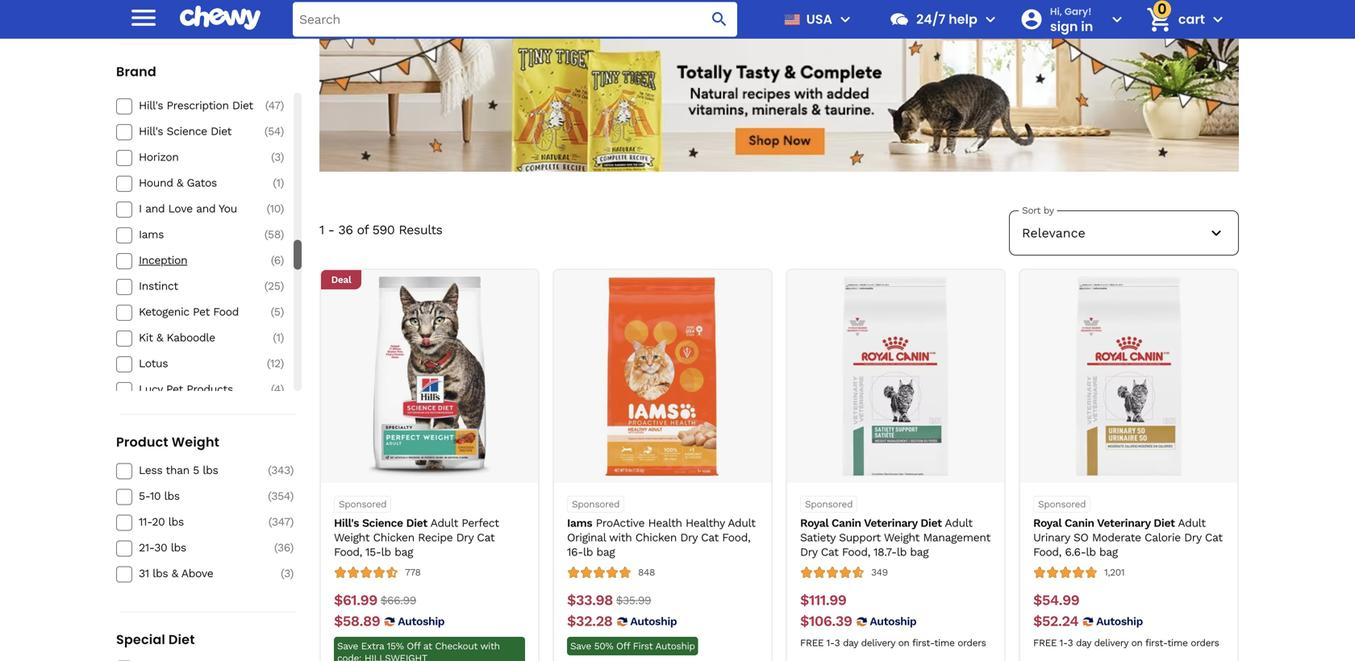 Task type: vqa. For each thing, say whether or not it's contained in the screenshot.


Task type: describe. For each thing, give the bounding box(es) containing it.
10 for 5-
[[150, 490, 161, 503]]

you
[[219, 202, 237, 216]]

deal
[[331, 274, 351, 286]]

health
[[648, 517, 682, 530]]

( 58 )
[[264, 228, 284, 241]]

hill's science diet link
[[139, 124, 253, 139]]

( for 11-20 lbs
[[268, 515, 272, 529]]

canin for $54.99
[[1065, 517, 1094, 530]]

590
[[372, 222, 395, 238]]

$33.98
[[567, 592, 613, 609]]

food, for $58.89
[[334, 546, 362, 559]]

$111.99 text field
[[800, 592, 846, 610]]

$61.99
[[334, 592, 377, 609]]

diet up calorie
[[1154, 517, 1175, 530]]

cart
[[1178, 10, 1205, 28]]

iams inside iams link
[[139, 228, 164, 241]]

21-30 lbs
[[139, 541, 186, 555]]

$32.28 text field
[[567, 613, 612, 631]]

$106.39 text field
[[800, 613, 852, 631]]

lb for $106.39
[[897, 546, 907, 559]]

sign
[[1050, 17, 1078, 35]]

( for lotus
[[267, 357, 270, 370]]

on for $111.99
[[898, 638, 909, 649]]

6
[[274, 254, 280, 267]]

free 1-3 day delivery on first-time orders for $106.39
[[800, 638, 986, 649]]

20
[[152, 515, 165, 529]]

proactive health healthy adult original with chicken dry cat food, 16-lb bag
[[567, 517, 755, 559]]

( for ketogenic pet food
[[271, 305, 274, 319]]

every
[[231, 13, 254, 24]]

$35.99 text field
[[616, 592, 651, 610]]

5-10 lbs link
[[139, 489, 253, 504]]

( for lucy pet products
[[271, 383, 274, 396]]

3 down ( 54 )
[[274, 151, 280, 164]]

kit & kaboodle link
[[139, 331, 253, 345]]

1- for $106.39
[[826, 638, 834, 649]]

) for ketogenic pet food
[[280, 305, 284, 319]]

dry for $52.24
[[1184, 531, 1201, 544]]

adult inside "proactive health healthy adult original with chicken dry cat food, 16-lb bag"
[[728, 517, 755, 530]]

horizon
[[139, 151, 179, 164]]

brand
[[116, 63, 156, 81]]

50%
[[594, 641, 613, 652]]

$111.99
[[800, 592, 846, 609]]

hill's for ( 47 )
[[139, 99, 163, 112]]

( 343 )
[[268, 464, 294, 477]]

( 1 ) for kit & kaboodle
[[273, 331, 284, 345]]

time for $106.39
[[934, 638, 955, 649]]

results
[[399, 222, 442, 238]]

24/7 help
[[916, 10, 977, 28]]

1 vertical spatial 1
[[319, 222, 324, 238]]

hill's prescription diet link
[[139, 99, 253, 113]]

( 6 )
[[271, 254, 284, 267]]

diet up recipe
[[406, 517, 427, 530]]

i and love and you link
[[139, 202, 253, 216]]

pet for ketogenic
[[193, 305, 210, 319]]

cart menu image
[[1208, 10, 1228, 29]]

$66.99
[[381, 594, 416, 607]]

( for hill's prescription diet
[[265, 99, 268, 112]]

) for 21-30 lbs
[[290, 541, 294, 555]]

) for less than 5 lbs
[[290, 464, 294, 477]]

( for less than 5 lbs
[[268, 464, 271, 477]]

( for hound & gatos
[[273, 176, 276, 190]]

( for i and love and you
[[267, 202, 270, 216]]

& for hound
[[177, 176, 183, 190]]

free 1-3 day delivery on first-time orders for $52.24
[[1033, 638, 1219, 649]]

hound
[[139, 176, 173, 190]]

horizon link
[[139, 150, 253, 165]]

royal canin veterinary diet adult urinary so moderate calorie dry cat food, 6.6-lb bag image
[[1029, 277, 1229, 477]]

0 horizontal spatial 5
[[193, 464, 199, 477]]

) for hill's science diet
[[280, 125, 284, 138]]

24/7 help link
[[882, 0, 977, 39]]

recipe
[[418, 531, 453, 544]]

gatos
[[187, 176, 217, 190]]

lbs for 11-20 lbs
[[168, 515, 184, 529]]

$58.89 text field
[[334, 613, 380, 631]]

canin for $111.99
[[831, 517, 861, 530]]

$54.99
[[1033, 592, 1079, 609]]

royal canin veterinary diet for $54.99
[[1033, 517, 1175, 530]]

& for kit
[[156, 331, 163, 345]]

help menu image
[[981, 10, 1000, 29]]

11-20 lbs
[[139, 515, 184, 529]]

( for 21-30 lbs
[[274, 541, 277, 555]]

hill's for ( 54 )
[[139, 125, 163, 138]]

calorie
[[1145, 531, 1181, 544]]

lb inside "proactive health healthy adult original with chicken dry cat food, 16-lb bag"
[[583, 546, 593, 559]]

$35.99
[[616, 594, 651, 607]]

original
[[567, 531, 606, 544]]

urinary
[[1033, 531, 1070, 544]]

4
[[274, 383, 280, 396]]

weight inside "adult perfect weight chicken recipe dry cat food, 15-lb bag"
[[334, 531, 370, 544]]

with inside save extra 15% off at checkout with code: hillsweight
[[480, 641, 500, 652]]

1 horizontal spatial 5
[[274, 305, 280, 319]]

1 - 36 of 590 results
[[319, 222, 442, 238]]

25
[[268, 280, 280, 293]]

( 47 )
[[265, 99, 284, 112]]

2 vertical spatial hill's
[[334, 517, 359, 530]]

347
[[272, 515, 290, 529]]

orders for $106.39
[[958, 638, 986, 649]]

0 horizontal spatial on
[[216, 13, 228, 24]]

autoship for $52.24
[[1096, 615, 1143, 628]]

$61.99 text field
[[334, 592, 377, 610]]

management
[[923, 531, 990, 544]]

save for $61.99
[[337, 641, 358, 652]]

( 1 ) for hound & gatos
[[273, 176, 284, 190]]

-
[[328, 222, 334, 238]]

on for $54.99
[[1131, 638, 1143, 649]]

less than 5 lbs link
[[139, 463, 253, 478]]

iams proactive health healthy adult original with chicken dry cat food, 16-lb bag image
[[563, 277, 763, 477]]

totally tasty & complete natural recipes with added vitamins, minerals & taurine shop now image
[[319, 36, 1239, 172]]

2 vertical spatial &
[[172, 567, 178, 580]]

30
[[154, 541, 167, 555]]

21-30 lbs link
[[139, 541, 253, 555]]

ketogenic
[[139, 305, 189, 319]]

$33.98 $35.99
[[567, 592, 651, 609]]

moderate
[[1092, 531, 1141, 544]]

food, inside "proactive health healthy adult original with chicken dry cat food, 16-lb bag"
[[722, 531, 750, 544]]

0 horizontal spatial save
[[137, 13, 158, 24]]

satiety
[[800, 531, 835, 544]]

instinct link
[[139, 279, 253, 294]]

21-
[[139, 541, 154, 555]]

royal for $111.99
[[800, 517, 828, 530]]

$52.24
[[1033, 613, 1078, 630]]

adult for $58.89
[[430, 517, 458, 530]]

inception link
[[139, 253, 253, 268]]

10 for (
[[270, 202, 280, 216]]

free for $106.39
[[800, 638, 824, 649]]

cat for $58.89
[[477, 531, 495, 544]]

1 vertical spatial 36
[[277, 541, 290, 555]]

( for horizon
[[271, 151, 274, 164]]

off inside save extra 15% off at checkout with code: hillsweight
[[407, 641, 420, 652]]

$106.39
[[800, 613, 852, 630]]

3 down $52.24 text box
[[1068, 638, 1073, 649]]

58
[[268, 228, 280, 241]]

47
[[268, 99, 280, 112]]

food, for $106.39
[[842, 546, 870, 559]]

products
[[186, 383, 233, 396]]

15-
[[365, 546, 381, 559]]

special
[[116, 631, 165, 649]]

iams link
[[139, 228, 253, 242]]

cat for $106.39
[[821, 546, 838, 559]]

0 horizontal spatial weight
[[172, 433, 219, 451]]

chewy support image
[[889, 9, 910, 30]]

1- for $52.24
[[1060, 638, 1068, 649]]

inception
[[139, 254, 187, 267]]

day for $52.24
[[1076, 638, 1091, 649]]

lbs up the 5-10 lbs link
[[203, 464, 218, 477]]

24/7
[[916, 10, 946, 28]]

chewy home image
[[180, 0, 261, 36]]

with inside "proactive health healthy adult original with chicken dry cat food, 16-lb bag"
[[609, 531, 632, 544]]

adult for $52.24
[[1178, 517, 1206, 530]]

sponsored for $58.89
[[339, 499, 387, 510]]

Search text field
[[293, 2, 737, 37]]

free for $52.24
[[1033, 638, 1057, 649]]

items image
[[1145, 5, 1173, 34]]

$66.99 text field
[[381, 592, 416, 610]]

) for hound & gatos
[[280, 176, 284, 190]]

autoship for $106.39
[[870, 615, 916, 628]]

sponsored for $32.28
[[572, 499, 620, 510]]

18.7-
[[873, 546, 897, 559]]

instinct
[[139, 280, 178, 293]]

orders for $52.24
[[1191, 638, 1219, 649]]



Task type: locate. For each thing, give the bounding box(es) containing it.
science down hill's prescription diet link
[[167, 125, 207, 138]]

sponsored up satiety
[[805, 499, 853, 510]]

3 sponsored from the left
[[805, 499, 853, 510]]

1 vertical spatial 10
[[150, 490, 161, 503]]

sponsored up 15-
[[339, 499, 387, 510]]

science
[[167, 125, 207, 138], [362, 517, 403, 530]]

pet
[[193, 305, 210, 319], [166, 383, 183, 396]]

2 delivery from the left
[[1094, 638, 1128, 649]]

help
[[949, 10, 977, 28]]

diet right special at the bottom of the page
[[169, 631, 195, 649]]

1 horizontal spatial on
[[898, 638, 909, 649]]

lb inside adult urinary so moderate calorie dry cat food, 6.6-lb bag
[[1086, 546, 1096, 559]]

2 royal canin veterinary diet from the left
[[1033, 517, 1175, 530]]

first- for $106.39
[[912, 638, 934, 649]]

2 day from the left
[[1076, 638, 1091, 649]]

food, down support
[[842, 546, 870, 559]]

1- down $106.39 text field
[[826, 638, 834, 649]]

36 right the -
[[338, 222, 353, 238]]

0 vertical spatial 1
[[276, 176, 280, 190]]

0 vertical spatial hill's
[[139, 99, 163, 112]]

2 canin from the left
[[1065, 517, 1094, 530]]

0 horizontal spatial and
[[145, 202, 165, 216]]

1 horizontal spatial orders
[[1191, 638, 1219, 649]]

bag inside "proactive health healthy adult original with chicken dry cat food, 16-lb bag"
[[596, 546, 615, 559]]

) up the ( 4 )
[[280, 357, 284, 370]]

3 adult from the left
[[945, 517, 973, 530]]

2 ( 1 ) from the top
[[273, 331, 284, 345]]

cat down the healthy
[[701, 531, 719, 544]]

1 lb from the left
[[381, 546, 391, 559]]

veterinary for $111.99
[[864, 517, 917, 530]]

1 canin from the left
[[831, 517, 861, 530]]

extra
[[361, 641, 384, 652]]

6.6-
[[1065, 546, 1086, 559]]

weight inside adult satiety support weight management dry cat food, 18.7-lb bag
[[884, 531, 919, 544]]

royal canin veterinary diet adult satiety support weight management dry cat food, 18.7-lb bag image
[[796, 277, 996, 477]]

0 vertical spatial 10
[[270, 202, 280, 216]]

4 sponsored from the left
[[1038, 499, 1086, 510]]

hill's down brand
[[139, 99, 163, 112]]

( 347 )
[[268, 515, 294, 529]]

) up ( 25 )
[[280, 254, 284, 267]]

4 bag from the left
[[1099, 546, 1118, 559]]

autoship right the first
[[655, 641, 695, 652]]

lb for $52.24
[[1086, 546, 1096, 559]]

1 1- from the left
[[826, 638, 834, 649]]

1 horizontal spatial 10
[[270, 202, 280, 216]]

1 horizontal spatial delivery
[[1094, 638, 1128, 649]]

5 down ( 25 )
[[274, 305, 280, 319]]

hillsweight
[[364, 653, 427, 661]]

( 1 ) down ( 5 )
[[273, 331, 284, 345]]

bag inside adult urinary so moderate calorie dry cat food, 6.6-lb bag
[[1099, 546, 1118, 559]]

perfect
[[462, 517, 499, 530]]

free down $52.24 text box
[[1033, 638, 1057, 649]]

pet left food
[[193, 305, 210, 319]]

cat down satiety
[[821, 546, 838, 559]]

( for 5-10 lbs
[[268, 490, 271, 503]]

) down ( 12 )
[[280, 383, 284, 396]]

food, inside "adult perfect weight chicken recipe dry cat food, 15-lb bag"
[[334, 546, 362, 559]]

food, down urinary
[[1033, 546, 1061, 559]]

2 1- from the left
[[1060, 638, 1068, 649]]

iams down "i"
[[139, 228, 164, 241]]

bag for $52.24
[[1099, 546, 1118, 559]]

$32.28
[[567, 613, 612, 630]]

$52.24 text field
[[1033, 613, 1078, 631]]

) up ( 54 )
[[280, 99, 284, 112]]

dry right calorie
[[1184, 531, 1201, 544]]

) up ( 36 )
[[290, 515, 294, 529]]

save left 50%
[[570, 641, 591, 652]]

royal canin veterinary diet up support
[[800, 517, 942, 530]]

0 horizontal spatial free 1-3 day delivery on first-time orders
[[800, 638, 986, 649]]

12
[[270, 357, 280, 370]]

ketogenic pet food link
[[139, 305, 253, 320]]

0 horizontal spatial veterinary
[[864, 517, 917, 530]]

2 free 1-3 day delivery on first-time orders from the left
[[1033, 638, 1219, 649]]

royal for $54.99
[[1033, 517, 1061, 530]]

lbs for 21-30 lbs
[[171, 541, 186, 555]]

save for $33.98
[[570, 641, 591, 652]]

3 down $106.39 text field
[[834, 638, 840, 649]]

bag
[[395, 546, 413, 559], [596, 546, 615, 559], [910, 546, 929, 559], [1099, 546, 1118, 559]]

free 1-3 day delivery on first-time orders
[[800, 638, 986, 649], [1033, 638, 1219, 649]]

1 royal from the left
[[800, 517, 828, 530]]

usa button
[[777, 0, 855, 39]]

1 horizontal spatial save
[[337, 641, 358, 652]]

0 vertical spatial ( 1 )
[[273, 176, 284, 190]]

1 bag from the left
[[395, 546, 413, 559]]

dry down perfect
[[456, 531, 473, 544]]

1 orders from the left
[[958, 638, 986, 649]]

) for 31 lbs & above
[[290, 567, 294, 580]]

weight up 15-
[[334, 531, 370, 544]]

1 first- from the left
[[912, 638, 934, 649]]

less than 5 lbs
[[139, 464, 218, 477]]

5 right than
[[193, 464, 199, 477]]

1 horizontal spatial science
[[362, 517, 403, 530]]

menu image
[[836, 10, 855, 29]]

Product search field
[[293, 2, 737, 37]]

1 vertical spatial hill's science diet
[[334, 517, 427, 530]]

2 veterinary from the left
[[1097, 517, 1151, 530]]

adult urinary so moderate calorie dry cat food, 6.6-lb bag
[[1033, 517, 1223, 559]]

pet for lucy
[[166, 383, 183, 396]]

2 free from the left
[[1033, 638, 1057, 649]]

3 lb from the left
[[897, 546, 907, 559]]

than
[[166, 464, 189, 477]]

chicken up 15-
[[373, 531, 414, 544]]

orders
[[958, 638, 986, 649], [1191, 638, 1219, 649]]

0 horizontal spatial 10
[[150, 490, 161, 503]]

31 lbs & above
[[139, 567, 213, 580]]

1 horizontal spatial pet
[[193, 305, 210, 319]]

) up ( 354 )
[[290, 464, 294, 477]]

lb for $58.89
[[381, 546, 391, 559]]

0 vertical spatial science
[[167, 125, 207, 138]]

iams up original
[[567, 517, 592, 530]]

veterinary up the moderate at bottom right
[[1097, 517, 1151, 530]]

food, inside adult satiety support weight management dry cat food, 18.7-lb bag
[[842, 546, 870, 559]]

1 horizontal spatial day
[[1076, 638, 1091, 649]]

2 vertical spatial 1
[[276, 331, 280, 345]]

( for instinct
[[264, 280, 268, 293]]

pet inside lucy pet products link
[[166, 383, 183, 396]]

1 day from the left
[[843, 638, 858, 649]]

veterinary
[[864, 517, 917, 530], [1097, 517, 1151, 530]]

lb inside "adult perfect weight chicken recipe dry cat food, 15-lb bag"
[[381, 546, 391, 559]]

royal up satiety
[[800, 517, 828, 530]]

day down $106.39 text field
[[843, 638, 858, 649]]

( 1 ) up ( 10 )
[[273, 176, 284, 190]]

0 horizontal spatial delivery
[[861, 638, 895, 649]]

0 horizontal spatial free
[[800, 638, 824, 649]]

usa
[[806, 10, 832, 28]]

1,201
[[1104, 567, 1125, 578]]

delivery for $106.39
[[861, 638, 895, 649]]

1 horizontal spatial chicken
[[635, 531, 677, 544]]

day for $106.39
[[843, 638, 858, 649]]

adult up calorie
[[1178, 517, 1206, 530]]

hill's up horizon
[[139, 125, 163, 138]]

2 first- from the left
[[1145, 638, 1167, 649]]

autoship for $58.89
[[398, 615, 445, 628]]

2 off from the left
[[616, 641, 630, 652]]

0 vertical spatial &
[[177, 176, 183, 190]]

canin up so at the bottom of page
[[1065, 517, 1094, 530]]

autoship for $32.28
[[630, 615, 677, 628]]

off left at
[[407, 641, 420, 652]]

( for inception
[[271, 254, 274, 267]]

adult up recipe
[[430, 517, 458, 530]]

1 horizontal spatial canin
[[1065, 517, 1094, 530]]

( 1 )
[[273, 176, 284, 190], [273, 331, 284, 345]]

1 vertical spatial pet
[[166, 383, 183, 396]]

0 horizontal spatial time
[[934, 638, 955, 649]]

bag down original
[[596, 546, 615, 559]]

lbs right 31
[[153, 567, 168, 580]]

1 vertical spatial science
[[362, 517, 403, 530]]

1 vertical spatial 5
[[193, 464, 199, 477]]

2 lb from the left
[[583, 546, 593, 559]]

1 horizontal spatial veterinary
[[1097, 517, 1151, 530]]

diet up management
[[921, 517, 942, 530]]

cat right calorie
[[1205, 531, 1223, 544]]

bag for $106.39
[[910, 546, 929, 559]]

sponsored for $106.39
[[805, 499, 853, 510]]

4 lb from the left
[[1086, 546, 1096, 559]]

cat inside "proactive health healthy adult original with chicken dry cat food, 16-lb bag"
[[701, 531, 719, 544]]

lucy pet products
[[139, 383, 233, 396]]

1 vertical spatial iams
[[567, 517, 592, 530]]

dry inside "proactive health healthy adult original with chicken dry cat food, 16-lb bag"
[[680, 531, 697, 544]]

0 horizontal spatial first-
[[912, 638, 934, 649]]

1 time from the left
[[934, 638, 955, 649]]

autoship
[[398, 615, 445, 628], [630, 615, 677, 628], [870, 615, 916, 628], [1096, 615, 1143, 628], [655, 641, 695, 652]]

2 adult from the left
[[728, 517, 755, 530]]

(
[[265, 99, 268, 112], [264, 125, 268, 138], [271, 151, 274, 164], [273, 176, 276, 190], [267, 202, 270, 216], [264, 228, 268, 241], [271, 254, 274, 267], [264, 280, 268, 293], [271, 305, 274, 319], [273, 331, 276, 345], [267, 357, 270, 370], [271, 383, 274, 396], [268, 464, 271, 477], [268, 490, 271, 503], [268, 515, 272, 529], [274, 541, 277, 555], [281, 567, 284, 580]]

science up 15-
[[362, 517, 403, 530]]

0 vertical spatial 36
[[338, 222, 353, 238]]

) for inception
[[280, 254, 284, 267]]

account menu image
[[1107, 10, 1127, 29]]

with right checkout
[[480, 641, 500, 652]]

bag inside adult satiety support weight management dry cat food, 18.7-lb bag
[[910, 546, 929, 559]]

canin up support
[[831, 517, 861, 530]]

2 orders from the left
[[1191, 638, 1219, 649]]

4 adult from the left
[[1178, 517, 1206, 530]]

354
[[271, 490, 290, 503]]

i
[[139, 202, 142, 216]]

1 vertical spatial ( 1 )
[[273, 331, 284, 345]]

1 off from the left
[[407, 641, 420, 652]]

( for iams
[[264, 228, 268, 241]]

lb inside adult satiety support weight management dry cat food, 18.7-lb bag
[[897, 546, 907, 559]]

hi,
[[1050, 5, 1062, 18]]

kaboodle
[[167, 331, 215, 345]]

bag down the moderate at bottom right
[[1099, 546, 1118, 559]]

) for horizon
[[280, 151, 284, 164]]

1 adult from the left
[[430, 517, 458, 530]]

adult satiety support weight management dry cat food, 18.7-lb bag
[[800, 517, 990, 559]]

cat for $52.24
[[1205, 531, 1223, 544]]

0 horizontal spatial day
[[843, 638, 858, 649]]

10
[[270, 202, 280, 216], [150, 490, 161, 503]]

dry inside adult satiety support weight management dry cat food, 18.7-lb bag
[[800, 546, 817, 559]]

of
[[357, 222, 368, 238]]

cat
[[477, 531, 495, 544], [701, 531, 719, 544], [1205, 531, 1223, 544], [821, 546, 838, 559]]

save inside save extra 15% off at checkout with code: hillsweight
[[337, 641, 358, 652]]

save 50% off first autoship
[[570, 641, 695, 652]]

) down ( 347 )
[[290, 541, 294, 555]]

royal canin veterinary diet up the moderate at bottom right
[[1033, 517, 1175, 530]]

so
[[1073, 531, 1088, 544]]

11-
[[139, 515, 152, 529]]

1 free 1-3 day delivery on first-time orders from the left
[[800, 638, 986, 649]]

( 54 )
[[264, 125, 284, 138]]

product
[[116, 433, 168, 451]]

dry inside "adult perfect weight chicken recipe dry cat food, 15-lb bag"
[[456, 531, 473, 544]]

1 left the -
[[319, 222, 324, 238]]

) for lotus
[[280, 357, 284, 370]]

2 chicken from the left
[[635, 531, 677, 544]]

free 1-3 day delivery on first-time orders down 1,201
[[1033, 638, 1219, 649]]

with down proactive
[[609, 531, 632, 544]]

1 vertical spatial ( 3 )
[[281, 567, 294, 580]]

sponsored up proactive
[[572, 499, 620, 510]]

food, for $52.24
[[1033, 546, 1061, 559]]

first- for $52.24
[[1145, 638, 1167, 649]]

0 horizontal spatial pet
[[166, 383, 183, 396]]

2 time from the left
[[1167, 638, 1188, 649]]

i and love and you
[[139, 202, 237, 216]]

delivery down 1,201
[[1094, 638, 1128, 649]]

0 horizontal spatial 1-
[[826, 638, 834, 649]]

bag for $58.89
[[395, 546, 413, 559]]

hill's right ( 347 )
[[334, 517, 359, 530]]

0 horizontal spatial chicken
[[373, 531, 414, 544]]

autoship down 349
[[870, 615, 916, 628]]

2 sponsored from the left
[[572, 499, 620, 510]]

dry inside adult urinary so moderate calorie dry cat food, 6.6-lb bag
[[1184, 531, 1201, 544]]

and right "i"
[[145, 202, 165, 216]]

1 vertical spatial hill's
[[139, 125, 163, 138]]

0 horizontal spatial royal canin veterinary diet
[[800, 517, 942, 530]]

kit & kaboodle
[[139, 331, 215, 345]]

delivery for $52.24
[[1094, 638, 1128, 649]]

chicken down health
[[635, 531, 677, 544]]

bag inside "adult perfect weight chicken recipe dry cat food, 15-lb bag"
[[395, 546, 413, 559]]

) for 5-10 lbs
[[290, 490, 294, 503]]

lbs for 5-10 lbs
[[164, 490, 180, 503]]

1 down ( 5 )
[[276, 331, 280, 345]]

36
[[338, 222, 353, 238], [277, 541, 290, 555]]

at
[[423, 641, 432, 652]]

1 for hound & gatos
[[276, 176, 280, 190]]

gary!
[[1064, 5, 1092, 18]]

1 horizontal spatial with
[[609, 531, 632, 544]]

lbs right 20
[[168, 515, 184, 529]]

0 horizontal spatial orders
[[958, 638, 986, 649]]

chicken inside "proactive health healthy adult original with chicken dry cat food, 16-lb bag"
[[635, 531, 677, 544]]

royal
[[800, 517, 828, 530], [1033, 517, 1061, 530]]

) for i and love and you
[[280, 202, 284, 216]]

support
[[839, 531, 881, 544]]

code:
[[337, 653, 361, 661]]

food, inside adult urinary so moderate calorie dry cat food, 6.6-lb bag
[[1033, 546, 1061, 559]]

adult inside "adult perfect weight chicken recipe dry cat food, 15-lb bag"
[[430, 517, 458, 530]]

0 horizontal spatial canin
[[831, 517, 861, 530]]

( 3 ) for 31 lbs & above
[[281, 567, 294, 580]]

lbs
[[203, 464, 218, 477], [164, 490, 180, 503], [168, 515, 184, 529], [171, 541, 186, 555], [153, 567, 168, 580]]

343
[[271, 464, 290, 477]]

10 up 20
[[150, 490, 161, 503]]

1 horizontal spatial 1-
[[1060, 638, 1068, 649]]

1 vertical spatial with
[[480, 641, 500, 652]]

1 free from the left
[[800, 638, 824, 649]]

and left you
[[196, 202, 216, 216]]

$61.99 $66.99
[[334, 592, 416, 609]]

adult up management
[[945, 517, 973, 530]]

royal up urinary
[[1033, 517, 1061, 530]]

kit
[[139, 331, 153, 345]]

autoship up the first
[[630, 615, 677, 628]]

) for iams
[[280, 228, 284, 241]]

1 horizontal spatial free 1-3 day delivery on first-time orders
[[1033, 638, 1219, 649]]

cat inside "adult perfect weight chicken recipe dry cat food, 15-lb bag"
[[477, 531, 495, 544]]

5-10 lbs
[[139, 490, 180, 503]]

( 3 ) for horizon
[[271, 151, 284, 164]]

food, left 15-
[[334, 546, 362, 559]]

( 3 ) down ( 36 )
[[281, 567, 294, 580]]

hill's
[[139, 99, 163, 112], [139, 125, 163, 138], [334, 517, 359, 530]]

( 12 )
[[267, 357, 284, 370]]

diet down the prescription
[[211, 125, 231, 138]]

adult for $106.39
[[945, 517, 973, 530]]

chicken inside "adult perfect weight chicken recipe dry cat food, 15-lb bag"
[[373, 531, 414, 544]]

) down ( 36 )
[[290, 567, 294, 580]]

lbs down than
[[164, 490, 180, 503]]

delivery down 349
[[861, 638, 895, 649]]

product weight
[[116, 433, 219, 451]]

1 delivery from the left
[[861, 638, 895, 649]]

cat inside adult satiety support weight management dry cat food, 18.7-lb bag
[[821, 546, 838, 559]]

save extra 15% off at checkout with code: hillsweight
[[337, 641, 500, 661]]

diet left the "47" on the left of the page
[[232, 99, 253, 112]]

1 horizontal spatial free
[[1033, 638, 1057, 649]]

in
[[1081, 17, 1093, 35]]

2 royal from the left
[[1033, 517, 1061, 530]]

dry for $58.89
[[456, 531, 473, 544]]

) down ( 5 )
[[280, 331, 284, 345]]

2 bag from the left
[[596, 546, 615, 559]]

& right kit
[[156, 331, 163, 345]]

autoship down 1,201
[[1096, 615, 1143, 628]]

weight up less than 5 lbs link
[[172, 433, 219, 451]]

0 horizontal spatial iams
[[139, 228, 164, 241]]

1 horizontal spatial hill's science diet
[[334, 517, 427, 530]]

3 down ( 36 )
[[284, 567, 290, 580]]

less
[[139, 464, 162, 477]]

save up code:
[[337, 641, 358, 652]]

1 horizontal spatial 36
[[338, 222, 353, 238]]

healthy
[[686, 517, 725, 530]]

( 354 )
[[268, 490, 294, 503]]

0 vertical spatial 5
[[274, 305, 280, 319]]

free down $106.39 text field
[[800, 638, 824, 649]]

1 horizontal spatial weight
[[334, 531, 370, 544]]

proactive
[[596, 517, 645, 530]]

$33.98 text field
[[567, 592, 613, 610]]

lbs right 30
[[171, 541, 186, 555]]

weight up 18.7-
[[884, 531, 919, 544]]

2 horizontal spatial save
[[570, 641, 591, 652]]

lucy
[[139, 383, 163, 396]]

adult inside adult satiety support weight management dry cat food, 18.7-lb bag
[[945, 517, 973, 530]]

bag up the 778 on the bottom of page
[[395, 546, 413, 559]]

hill's science diet up 15-
[[334, 517, 427, 530]]

0 vertical spatial iams
[[139, 228, 164, 241]]

1 for kit & kaboodle
[[276, 331, 280, 345]]

0 horizontal spatial 36
[[277, 541, 290, 555]]

2 and from the left
[[196, 202, 216, 216]]

food,
[[722, 531, 750, 544], [334, 546, 362, 559], [842, 546, 870, 559], [1033, 546, 1061, 559]]

0 horizontal spatial hill's science diet
[[139, 125, 231, 138]]

) for kit & kaboodle
[[280, 331, 284, 345]]

( for kit & kaboodle
[[273, 331, 276, 345]]

hill's prescription diet
[[139, 99, 253, 112]]

time
[[934, 638, 955, 649], [1167, 638, 1188, 649]]

) down ( 54 )
[[280, 151, 284, 164]]

5%
[[200, 13, 213, 24]]

free
[[800, 638, 824, 649], [1033, 638, 1057, 649]]

1 and from the left
[[145, 202, 165, 216]]

save an extra 5% on every order!
[[137, 13, 283, 24]]

diet
[[232, 99, 253, 112], [211, 125, 231, 138], [406, 517, 427, 530], [921, 517, 942, 530], [1154, 517, 1175, 530], [169, 631, 195, 649]]

adult inside adult urinary so moderate calorie dry cat food, 6.6-lb bag
[[1178, 517, 1206, 530]]

1 veterinary from the left
[[864, 517, 917, 530]]

( for hill's science diet
[[264, 125, 268, 138]]

0 vertical spatial with
[[609, 531, 632, 544]]

canin
[[831, 517, 861, 530], [1065, 517, 1094, 530]]

0 vertical spatial hill's science diet
[[139, 125, 231, 138]]

0 horizontal spatial royal
[[800, 517, 828, 530]]

0 vertical spatial ( 3 )
[[271, 151, 284, 164]]

0 horizontal spatial with
[[480, 641, 500, 652]]

1 ( 1 ) from the top
[[273, 176, 284, 190]]

royal canin veterinary diet for $111.99
[[800, 517, 942, 530]]

save left an
[[137, 13, 158, 24]]

veterinary for $54.99
[[1097, 517, 1151, 530]]

1 vertical spatial &
[[156, 331, 163, 345]]

2 horizontal spatial on
[[1131, 638, 1143, 649]]

sponsored for $52.24
[[1038, 499, 1086, 510]]

hill's science diet down hill's prescription diet link
[[139, 125, 231, 138]]

1 horizontal spatial first-
[[1145, 638, 1167, 649]]

) for lucy pet products
[[280, 383, 284, 396]]

bag right 18.7-
[[910, 546, 929, 559]]

1 horizontal spatial time
[[1167, 638, 1188, 649]]

dry down satiety
[[800, 546, 817, 559]]

1 horizontal spatial and
[[196, 202, 216, 216]]

0 vertical spatial pet
[[193, 305, 210, 319]]

) for 11-20 lbs
[[290, 515, 294, 529]]

54
[[268, 125, 280, 138]]

hill's science diet adult perfect weight chicken recipe dry cat food, 15-lb bag image
[[329, 277, 530, 477]]

$54.99 text field
[[1033, 592, 1079, 610]]

1 horizontal spatial royal canin veterinary diet
[[1033, 517, 1175, 530]]

food, down the healthy
[[722, 531, 750, 544]]

1 chicken from the left
[[373, 531, 414, 544]]

) up ( 347 )
[[290, 490, 294, 503]]

special diet
[[116, 631, 195, 649]]

1 horizontal spatial royal
[[1033, 517, 1061, 530]]

0 horizontal spatial science
[[167, 125, 207, 138]]

1 horizontal spatial iams
[[567, 517, 592, 530]]

2 horizontal spatial weight
[[884, 531, 919, 544]]

time for $52.24
[[1167, 638, 1188, 649]]

dry for $106.39
[[800, 546, 817, 559]]

1 horizontal spatial off
[[616, 641, 630, 652]]

( for 31 lbs & above
[[281, 567, 284, 580]]

menu image
[[127, 1, 160, 34]]

cat down perfect
[[477, 531, 495, 544]]

order!
[[257, 13, 283, 24]]

& left gatos
[[177, 176, 183, 190]]

1 royal canin veterinary diet from the left
[[800, 517, 942, 530]]

with
[[609, 531, 632, 544], [480, 641, 500, 652]]

submit search image
[[710, 10, 729, 29]]

) down ( 6 ) on the left top of the page
[[280, 280, 284, 293]]

1 sponsored from the left
[[339, 499, 387, 510]]

) up ( 10 )
[[280, 176, 284, 190]]

pet inside ketogenic pet food link
[[193, 305, 210, 319]]

0 horizontal spatial off
[[407, 641, 420, 652]]

) for instinct
[[280, 280, 284, 293]]

and
[[145, 202, 165, 216], [196, 202, 216, 216]]

3 bag from the left
[[910, 546, 929, 559]]

cat inside adult urinary so moderate calorie dry cat food, 6.6-lb bag
[[1205, 531, 1223, 544]]

31
[[139, 567, 149, 580]]

) for hill's prescription diet
[[280, 99, 284, 112]]



